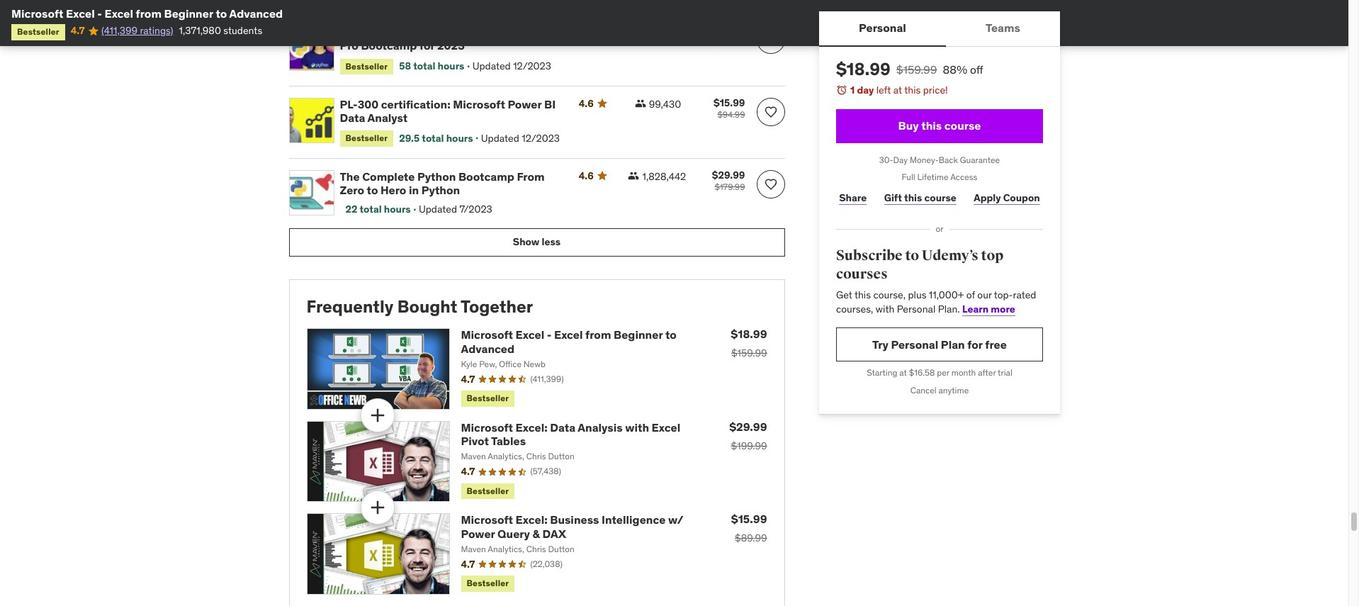 Task type: vqa. For each thing, say whether or not it's contained in the screenshot.
and
no



Task type: describe. For each thing, give the bounding box(es) containing it.
top
[[981, 247, 1004, 264]]

tables
[[491, 434, 526, 448]]

personal button
[[819, 11, 946, 45]]

udemy's
[[922, 247, 978, 264]]

code:
[[404, 25, 435, 39]]

starting
[[867, 367, 897, 378]]

day
[[857, 84, 874, 96]]

microsoft inside "pl-300 certification: microsoft power bi data analyst"
[[453, 97, 505, 111]]

pl-300 certification: microsoft power bi data analyst link
[[340, 97, 562, 125]]

try
[[872, 337, 888, 351]]

29.5 total hours
[[399, 132, 473, 144]]

chris inside microsoft excel: data analysis with excel pivot tables maven analytics, chris dutton
[[526, 451, 546, 462]]

from for microsoft excel - excel from beginner to advanced kyle pew, office newb
[[586, 328, 611, 342]]

free
[[985, 337, 1007, 351]]

zero
[[340, 183, 364, 197]]

bootcamp inside 100 days of code: the complete python pro bootcamp for 2023
[[361, 39, 417, 53]]

0 vertical spatial at
[[893, 84, 902, 96]]

$29.99 for $29.99 $199.99
[[730, 420, 767, 434]]

more
[[991, 303, 1015, 315]]

ratings)
[[140, 24, 173, 37]]

try personal plan for free link
[[836, 328, 1043, 362]]

22038 reviews element
[[531, 558, 563, 570]]

this down $18.99 $159.99 88% off
[[904, 84, 921, 96]]

the complete python bootcamp from zero to hero in python
[[340, 169, 545, 197]]

microsoft excel: data analysis with excel pivot tables maven analytics, chris dutton
[[461, 420, 681, 462]]

microsoft for microsoft excel: data analysis with excel pivot tables maven analytics, chris dutton
[[461, 420, 513, 435]]

$179.99
[[715, 181, 745, 192]]

bootcamp inside the complete python bootcamp from zero to hero in python
[[459, 169, 515, 183]]

1 vertical spatial for
[[967, 337, 983, 351]]

to for microsoft excel - excel from beginner to advanced kyle pew, office newb
[[666, 328, 677, 342]]

100 days of code: the complete python pro bootcamp for 2023
[[340, 25, 554, 53]]

microsoft excel: data analysis with excel pivot tables link
[[461, 420, 681, 448]]

$159.99 for $18.99 $159.99 88% off
[[896, 62, 937, 77]]

day
[[893, 154, 908, 165]]

w/
[[668, 513, 684, 527]]

total for code:
[[413, 60, 436, 72]]

excel: for tables
[[516, 420, 548, 435]]

updated for power
[[481, 132, 519, 144]]

microsoft for microsoft excel: business intelligence w/ power query & dax maven analytics, chris dutton
[[461, 513, 513, 527]]

- for microsoft excel - excel from beginner to advanced kyle pew, office newb
[[547, 328, 552, 342]]

58
[[399, 60, 411, 72]]

subscribe to udemy's top courses
[[836, 247, 1004, 283]]

pivot
[[461, 434, 489, 448]]

complete inside 100 days of code: the complete python pro bootcamp for 2023
[[460, 25, 512, 39]]

chris inside microsoft excel: business intelligence w/ power query & dax maven analytics, chris dutton
[[526, 544, 546, 554]]

$18.99 for $18.99 $159.99
[[731, 327, 767, 341]]

subscribe
[[836, 247, 902, 264]]

wishlist image for the complete python bootcamp from zero to hero in python
[[764, 177, 778, 191]]

updated 12/2023 for complete
[[473, 60, 551, 72]]

complete inside the complete python bootcamp from zero to hero in python
[[362, 169, 415, 183]]

updated for the
[[473, 60, 511, 72]]

trial
[[998, 367, 1012, 378]]

maven inside microsoft excel: data analysis with excel pivot tables maven analytics, chris dutton
[[461, 451, 486, 462]]

with inside get this course, plus 11,000+ of our top-rated courses, with personal plan.
[[876, 303, 894, 315]]

buy this course button
[[836, 109, 1043, 143]]

$29.99 $199.99
[[730, 420, 767, 452]]

to inside the subscribe to udemy's top courses
[[905, 247, 919, 264]]

learn
[[962, 303, 989, 315]]

(411,399 ratings)
[[101, 24, 173, 37]]

microsoft for microsoft excel - excel from beginner to advanced
[[11, 6, 63, 21]]

xsmall image for pl-300 certification: microsoft power bi data analyst
[[635, 98, 646, 109]]

rated
[[1013, 289, 1036, 301]]

$18.99 $159.99
[[731, 327, 767, 360]]

&
[[533, 526, 540, 541]]

learn more
[[962, 303, 1015, 315]]

$16.58
[[909, 367, 935, 378]]

analytics, inside microsoft excel: business intelligence w/ power query & dax maven analytics, chris dutton
[[488, 544, 524, 554]]

share button
[[836, 184, 870, 212]]

pl-300 certification: microsoft power bi data analyst
[[340, 97, 556, 125]]

show less
[[513, 236, 561, 248]]

12/2023 for pl-300 certification: microsoft power bi data analyst
[[522, 132, 560, 144]]

or
[[936, 223, 943, 234]]

1 day left at this price!
[[850, 84, 948, 96]]

with inside microsoft excel: data analysis with excel pivot tables maven analytics, chris dutton
[[625, 420, 649, 435]]

analyst
[[368, 111, 408, 125]]

from for microsoft excel - excel from beginner to advanced
[[136, 6, 162, 21]]

for inside 100 days of code: the complete python pro bootcamp for 2023
[[420, 39, 435, 53]]

- for microsoft excel - excel from beginner to advanced
[[97, 6, 102, 21]]

kyle
[[461, 359, 477, 369]]

office
[[499, 359, 522, 369]]

100 days of code: the complete python pro bootcamp for 2023 link
[[340, 25, 562, 53]]

of inside 100 days of code: the complete python pro bootcamp for 2023
[[390, 25, 401, 39]]

$18.99 $159.99 88% off
[[836, 58, 983, 80]]

starting at $16.58 per month after trial cancel anytime
[[867, 367, 1012, 396]]

students
[[223, 24, 262, 37]]

(57,438)
[[531, 466, 561, 476]]

teams
[[986, 21, 1020, 35]]

month
[[951, 367, 976, 378]]

lifetime
[[917, 172, 948, 182]]

personal inside get this course, plus 11,000+ of our top-rated courses, with personal plan.
[[897, 303, 935, 315]]

query
[[498, 526, 530, 541]]

power inside microsoft excel: business intelligence w/ power query & dax maven analytics, chris dutton
[[461, 526, 495, 541]]

microsoft excel: business intelligence w/ power query & dax maven analytics, chris dutton
[[461, 513, 684, 554]]

coupon
[[1003, 191, 1040, 204]]

intelligence
[[602, 513, 666, 527]]

apply
[[974, 191, 1001, 204]]

top-
[[994, 289, 1013, 301]]

$15.99 $89.99
[[731, 512, 767, 545]]

22 total hours
[[346, 203, 411, 216]]

gift this course
[[884, 191, 956, 204]]

access
[[950, 172, 977, 182]]

full
[[902, 172, 915, 182]]

1
[[850, 84, 855, 96]]

to for the complete python bootcamp from zero to hero in python
[[367, 183, 378, 197]]

get
[[836, 289, 852, 301]]

course for gift this course
[[924, 191, 956, 204]]

2 vertical spatial hours
[[384, 203, 411, 216]]

analysis
[[578, 420, 623, 435]]

bought
[[397, 295, 457, 317]]

2023
[[437, 39, 465, 53]]

learn more link
[[962, 303, 1015, 315]]

$18.99 for $18.99 $159.99 88% off
[[836, 58, 891, 80]]

together
[[461, 295, 533, 317]]

guarantee
[[960, 154, 1000, 165]]



Task type: locate. For each thing, give the bounding box(es) containing it.
0 vertical spatial analytics,
[[488, 451, 524, 462]]

dutton up '(57,438)'
[[548, 451, 575, 462]]

1 vertical spatial 12/2023
[[522, 132, 560, 144]]

- inside microsoft excel - excel from beginner to advanced kyle pew, office newb
[[547, 328, 552, 342]]

updated 12/2023 up bi
[[473, 60, 551, 72]]

1 horizontal spatial power
[[508, 97, 542, 111]]

excel: inside microsoft excel: business intelligence w/ power query & dax maven analytics, chris dutton
[[516, 513, 548, 527]]

4.7 for microsoft excel: business intelligence w/ power query & dax
[[461, 558, 475, 570]]

data
[[340, 111, 365, 125], [550, 420, 576, 435]]

1 vertical spatial the
[[340, 169, 360, 183]]

this inside get this course, plus 11,000+ of our top-rated courses, with personal plan.
[[854, 289, 871, 301]]

cancel
[[910, 385, 936, 396]]

data inside "pl-300 certification: microsoft power bi data analyst"
[[340, 111, 365, 125]]

data left analyst
[[340, 111, 365, 125]]

1 vertical spatial dutton
[[548, 544, 575, 554]]

microsoft inside microsoft excel: business intelligence w/ power query & dax maven analytics, chris dutton
[[461, 513, 513, 527]]

4.7 for microsoft excel - excel from beginner to advanced
[[461, 373, 475, 385]]

0 horizontal spatial beginner
[[164, 6, 213, 21]]

from inside microsoft excel - excel from beginner to advanced kyle pew, office newb
[[586, 328, 611, 342]]

microsoft inside microsoft excel: data analysis with excel pivot tables maven analytics, chris dutton
[[461, 420, 513, 435]]

3 wishlist image from the top
[[764, 177, 778, 191]]

1 vertical spatial personal
[[897, 303, 935, 315]]

show less button
[[289, 228, 785, 256]]

2 vertical spatial wishlist image
[[764, 177, 778, 191]]

0 horizontal spatial -
[[97, 6, 102, 21]]

pl-
[[340, 97, 358, 111]]

$94.99
[[718, 109, 745, 120]]

hours down hero
[[384, 203, 411, 216]]

analytics, inside microsoft excel: data analysis with excel pivot tables maven analytics, chris dutton
[[488, 451, 524, 462]]

0 vertical spatial beginner
[[164, 6, 213, 21]]

the inside the complete python bootcamp from zero to hero in python
[[340, 169, 360, 183]]

0 vertical spatial updated 12/2023
[[473, 60, 551, 72]]

0 vertical spatial $29.99
[[712, 169, 745, 181]]

xsmall image
[[635, 98, 646, 109], [628, 170, 640, 181]]

0 vertical spatial chris
[[526, 451, 546, 462]]

wishlist image for 100 days of code: the complete python pro bootcamp for 2023
[[764, 33, 778, 47]]

0 vertical spatial bootcamp
[[361, 39, 417, 53]]

4.6 right bi
[[579, 97, 594, 110]]

1 vertical spatial chris
[[526, 544, 546, 554]]

this right buy
[[921, 118, 942, 133]]

for left free
[[967, 337, 983, 351]]

0 horizontal spatial from
[[136, 6, 162, 21]]

plan.
[[938, 303, 960, 315]]

price!
[[923, 84, 948, 96]]

0 vertical spatial dutton
[[548, 451, 575, 462]]

$29.99 for $29.99 $179.99
[[712, 169, 745, 181]]

advanced up students
[[229, 6, 283, 21]]

$89.99
[[735, 532, 767, 545]]

beginner for microsoft excel - excel from beginner to advanced
[[164, 6, 213, 21]]

total right 58 in the top of the page
[[413, 60, 436, 72]]

0 horizontal spatial for
[[420, 39, 435, 53]]

try personal plan for free
[[872, 337, 1007, 351]]

buy
[[898, 118, 919, 133]]

maven
[[461, 451, 486, 462], [461, 544, 486, 554]]

1 horizontal spatial with
[[876, 303, 894, 315]]

0 vertical spatial of
[[390, 25, 401, 39]]

0 vertical spatial complete
[[460, 25, 512, 39]]

100
[[340, 25, 359, 39]]

1 vertical spatial beginner
[[614, 328, 663, 342]]

updated 12/2023 up from
[[481, 132, 560, 144]]

chris down &
[[526, 544, 546, 554]]

0 vertical spatial data
[[340, 111, 365, 125]]

gift this course link
[[881, 184, 959, 212]]

microsoft
[[11, 6, 63, 21], [453, 97, 505, 111], [461, 328, 513, 342], [461, 420, 513, 435], [461, 513, 513, 527]]

from
[[517, 169, 545, 183]]

the right code:
[[437, 25, 457, 39]]

0 vertical spatial updated
[[473, 60, 511, 72]]

buy this course
[[898, 118, 981, 133]]

1 horizontal spatial data
[[550, 420, 576, 435]]

1 maven from the top
[[461, 451, 486, 462]]

58 total hours
[[399, 60, 465, 72]]

$159.99 for $18.99 $159.99
[[731, 347, 767, 360]]

$159.99 inside the $18.99 $159.99
[[731, 347, 767, 360]]

bootcamp up 58 in the top of the page
[[361, 39, 417, 53]]

course up the back
[[944, 118, 981, 133]]

0 vertical spatial personal
[[859, 21, 906, 35]]

(411,399)
[[531, 373, 564, 384]]

1 vertical spatial data
[[550, 420, 576, 435]]

1 dutton from the top
[[548, 451, 575, 462]]

2 chris from the top
[[526, 544, 546, 554]]

wishlist image right $109.99 at the top of the page
[[764, 33, 778, 47]]

dutton inside microsoft excel: business intelligence w/ power query & dax maven analytics, chris dutton
[[548, 544, 575, 554]]

courses,
[[836, 303, 873, 315]]

0 vertical spatial with
[[876, 303, 894, 315]]

tab list containing personal
[[819, 11, 1060, 47]]

dutton down dax
[[548, 544, 575, 554]]

1 vertical spatial hours
[[446, 132, 473, 144]]

300
[[358, 97, 379, 111]]

this right gift
[[904, 191, 922, 204]]

-
[[97, 6, 102, 21], [547, 328, 552, 342]]

total right 29.5
[[422, 132, 444, 144]]

advanced inside microsoft excel - excel from beginner to advanced kyle pew, office newb
[[461, 341, 515, 356]]

this up courses,
[[854, 289, 871, 301]]

1 vertical spatial complete
[[362, 169, 415, 183]]

0 horizontal spatial $159.99
[[731, 347, 767, 360]]

to inside the complete python bootcamp from zero to hero in python
[[367, 183, 378, 197]]

0 horizontal spatial advanced
[[229, 6, 283, 21]]

0 vertical spatial 12/2023
[[513, 60, 551, 72]]

bootcamp up 7/2023
[[459, 169, 515, 183]]

4.6 right from
[[579, 169, 594, 182]]

1 vertical spatial -
[[547, 328, 552, 342]]

pew,
[[479, 359, 497, 369]]

power inside "pl-300 certification: microsoft power bi data analyst"
[[508, 97, 542, 111]]

our
[[977, 289, 992, 301]]

1 vertical spatial analytics,
[[488, 544, 524, 554]]

0 vertical spatial maven
[[461, 451, 486, 462]]

0 horizontal spatial complete
[[362, 169, 415, 183]]

12/2023 down bi
[[522, 132, 560, 144]]

1 vertical spatial updated
[[481, 132, 519, 144]]

$15.99 for $15.99 $94.99
[[714, 96, 745, 109]]

course for buy this course
[[944, 118, 981, 133]]

1 vertical spatial with
[[625, 420, 649, 435]]

12/2023 up bi
[[513, 60, 551, 72]]

course down lifetime
[[924, 191, 956, 204]]

gift
[[884, 191, 902, 204]]

1 horizontal spatial the
[[437, 25, 457, 39]]

analytics, down the tables
[[488, 451, 524, 462]]

$15.99 down $109.99 at the top of the page
[[714, 96, 745, 109]]

1 vertical spatial course
[[924, 191, 956, 204]]

personal down plus
[[897, 303, 935, 315]]

12/2023 for 100 days of code: the complete python pro bootcamp for 2023
[[513, 60, 551, 72]]

0 vertical spatial $159.99
[[896, 62, 937, 77]]

plan
[[941, 337, 965, 351]]

of inside get this course, plus 11,000+ of our top-rated courses, with personal plan.
[[966, 289, 975, 301]]

2 vertical spatial personal
[[891, 337, 938, 351]]

xsmall image for the complete python bootcamp from zero to hero in python
[[628, 170, 640, 181]]

1 4.6 from the top
[[579, 97, 594, 110]]

course inside button
[[944, 118, 981, 133]]

data inside microsoft excel: data analysis with excel pivot tables maven analytics, chris dutton
[[550, 420, 576, 435]]

this for get
[[854, 289, 871, 301]]

$199.99
[[731, 439, 767, 452]]

hours down 2023
[[438, 60, 465, 72]]

0 vertical spatial xsmall image
[[635, 98, 646, 109]]

0 vertical spatial $18.99
[[836, 58, 891, 80]]

show
[[513, 236, 540, 248]]

1 horizontal spatial bootcamp
[[459, 169, 515, 183]]

$15.99 for $15.99 $89.99
[[731, 512, 767, 526]]

0 vertical spatial $15.99
[[714, 96, 745, 109]]

teams button
[[946, 11, 1060, 45]]

30-
[[879, 154, 893, 165]]

personal up $16.58
[[891, 337, 938, 351]]

1 vertical spatial power
[[461, 526, 495, 541]]

0 vertical spatial advanced
[[229, 6, 283, 21]]

microsoft inside microsoft excel - excel from beginner to advanced kyle pew, office newb
[[461, 328, 513, 342]]

1 vertical spatial $159.99
[[731, 347, 767, 360]]

1 vertical spatial advanced
[[461, 341, 515, 356]]

2 4.6 from the top
[[579, 169, 594, 182]]

0 vertical spatial the
[[437, 25, 457, 39]]

0 vertical spatial hours
[[438, 60, 465, 72]]

excel inside microsoft excel: data analysis with excel pivot tables maven analytics, chris dutton
[[652, 420, 681, 435]]

22
[[346, 203, 358, 216]]

1 horizontal spatial $18.99
[[836, 58, 891, 80]]

dutton inside microsoft excel: data analysis with excel pivot tables maven analytics, chris dutton
[[548, 451, 575, 462]]

bi
[[544, 97, 556, 111]]

1 vertical spatial $15.99
[[731, 512, 767, 526]]

updated down the complete python bootcamp from zero to hero in python
[[419, 203, 457, 216]]

$29.99 down $94.99
[[712, 169, 745, 181]]

updated 7/2023
[[419, 203, 492, 216]]

the inside 100 days of code: the complete python pro bootcamp for 2023
[[437, 25, 457, 39]]

0 vertical spatial for
[[420, 39, 435, 53]]

1 vertical spatial wishlist image
[[764, 105, 778, 119]]

with down course, on the right top
[[876, 303, 894, 315]]

1 chris from the top
[[526, 451, 546, 462]]

wishlist image right $179.99
[[764, 177, 778, 191]]

excel: inside microsoft excel: data analysis with excel pivot tables maven analytics, chris dutton
[[516, 420, 548, 435]]

1 horizontal spatial of
[[966, 289, 975, 301]]

0 horizontal spatial bootcamp
[[361, 39, 417, 53]]

alarm image
[[836, 84, 847, 96]]

at inside starting at $16.58 per month after trial cancel anytime
[[899, 367, 907, 378]]

less
[[542, 236, 561, 248]]

hours for code:
[[438, 60, 465, 72]]

wishlist image right $94.99
[[764, 105, 778, 119]]

of left our
[[966, 289, 975, 301]]

$159.99 inside $18.99 $159.99 88% off
[[896, 62, 937, 77]]

beginner for microsoft excel - excel from beginner to advanced kyle pew, office newb
[[614, 328, 663, 342]]

advanced for microsoft excel - excel from beginner to advanced
[[229, 6, 283, 21]]

2 wishlist image from the top
[[764, 105, 778, 119]]

this for buy
[[921, 118, 942, 133]]

0 horizontal spatial data
[[340, 111, 365, 125]]

personal inside button
[[859, 21, 906, 35]]

0 vertical spatial wishlist image
[[764, 33, 778, 47]]

plus
[[908, 289, 926, 301]]

1 vertical spatial excel:
[[516, 513, 548, 527]]

this
[[904, 84, 921, 96], [921, 118, 942, 133], [904, 191, 922, 204], [854, 289, 871, 301]]

0 vertical spatial course
[[944, 118, 981, 133]]

at left $16.58
[[899, 367, 907, 378]]

for up 58 total hours
[[420, 39, 435, 53]]

to for microsoft excel - excel from beginner to advanced
[[216, 6, 227, 21]]

1 horizontal spatial $159.99
[[896, 62, 937, 77]]

$29.99 $179.99
[[712, 169, 745, 192]]

excel
[[66, 6, 95, 21], [104, 6, 133, 21], [516, 328, 545, 342], [554, 328, 583, 342], [652, 420, 681, 435]]

1,828,442
[[643, 170, 686, 183]]

1 wishlist image from the top
[[764, 33, 778, 47]]

power left bi
[[508, 97, 542, 111]]

0 vertical spatial power
[[508, 97, 542, 111]]

0 horizontal spatial with
[[625, 420, 649, 435]]

back
[[939, 154, 958, 165]]

chris
[[526, 451, 546, 462], [526, 544, 546, 554]]

1 horizontal spatial advanced
[[461, 341, 515, 356]]

7/2023
[[460, 203, 492, 216]]

complete up 22 total hours
[[362, 169, 415, 183]]

1 vertical spatial at
[[899, 367, 907, 378]]

the up 22
[[340, 169, 360, 183]]

$159.99
[[896, 62, 937, 77], [731, 347, 767, 360]]

personal up $18.99 $159.99 88% off
[[859, 21, 906, 35]]

1 vertical spatial xsmall image
[[628, 170, 640, 181]]

bestseller
[[17, 27, 59, 37], [346, 61, 388, 71], [346, 133, 388, 143], [467, 393, 509, 404], [467, 486, 509, 496], [467, 578, 509, 589]]

power left query on the left of page
[[461, 526, 495, 541]]

the
[[437, 25, 457, 39], [340, 169, 360, 183]]

$15.99 $94.99
[[714, 96, 745, 120]]

microsoft for microsoft excel - excel from beginner to advanced kyle pew, office newb
[[461, 328, 513, 342]]

in
[[409, 183, 419, 197]]

$29.99 up $199.99
[[730, 420, 767, 434]]

0 vertical spatial 4.6
[[579, 97, 594, 110]]

1 vertical spatial maven
[[461, 544, 486, 554]]

xsmall image left 1,828,442
[[628, 170, 640, 181]]

courses
[[836, 265, 888, 283]]

1 excel: from the top
[[516, 420, 548, 435]]

excel:
[[516, 420, 548, 435], [516, 513, 548, 527]]

411399 reviews element
[[531, 373, 564, 385]]

2 maven from the top
[[461, 544, 486, 554]]

1 analytics, from the top
[[488, 451, 524, 462]]

with right analysis
[[625, 420, 649, 435]]

total right 22
[[360, 203, 382, 216]]

hero
[[381, 183, 406, 197]]

1 vertical spatial bootcamp
[[459, 169, 515, 183]]

wishlist image for pl-300 certification: microsoft power bi data analyst
[[764, 105, 778, 119]]

money-
[[910, 154, 939, 165]]

2 vertical spatial total
[[360, 203, 382, 216]]

advanced for microsoft excel - excel from beginner to advanced kyle pew, office newb
[[461, 341, 515, 356]]

1 horizontal spatial complete
[[460, 25, 512, 39]]

$15.99 up '$89.99'
[[731, 512, 767, 526]]

xsmall image left 99,430
[[635, 98, 646, 109]]

4.7 for microsoft excel: data analysis with excel pivot tables
[[461, 465, 475, 478]]

to inside microsoft excel - excel from beginner to advanced kyle pew, office newb
[[666, 328, 677, 342]]

1 vertical spatial updated 12/2023
[[481, 132, 560, 144]]

microsoft excel - excel from beginner to advanced kyle pew, office newb
[[461, 328, 677, 369]]

power
[[508, 97, 542, 111], [461, 526, 495, 541]]

this inside button
[[921, 118, 942, 133]]

1 vertical spatial total
[[422, 132, 444, 144]]

updated up from
[[481, 132, 519, 144]]

0 vertical spatial total
[[413, 60, 436, 72]]

1 vertical spatial 4.6
[[579, 169, 594, 182]]

1 vertical spatial $29.99
[[730, 420, 767, 434]]

12/2023
[[513, 60, 551, 72], [522, 132, 560, 144]]

0 horizontal spatial power
[[461, 526, 495, 541]]

- up (411,399)
[[547, 328, 552, 342]]

1 horizontal spatial for
[[967, 337, 983, 351]]

99,430
[[649, 98, 681, 111]]

pro
[[340, 39, 359, 53]]

this for gift
[[904, 191, 922, 204]]

2 excel: from the top
[[516, 513, 548, 527]]

off
[[970, 62, 983, 77]]

microsoft excel: business intelligence w/ power query & dax link
[[461, 513, 684, 541]]

0 horizontal spatial the
[[340, 169, 360, 183]]

1 vertical spatial of
[[966, 289, 975, 301]]

updated 12/2023 for bi
[[481, 132, 560, 144]]

updated down 100 days of code: the complete python pro bootcamp for 2023 link
[[473, 60, 511, 72]]

- up (411,399
[[97, 6, 102, 21]]

wishlist image
[[764, 33, 778, 47], [764, 105, 778, 119], [764, 177, 778, 191]]

dax
[[543, 526, 566, 541]]

per
[[937, 367, 949, 378]]

at right left
[[893, 84, 902, 96]]

57438 reviews element
[[531, 466, 561, 478]]

chris up '(57,438)'
[[526, 451, 546, 462]]

complete up 58 total hours
[[460, 25, 512, 39]]

0 horizontal spatial of
[[390, 25, 401, 39]]

advanced up pew,
[[461, 341, 515, 356]]

0 horizontal spatial $18.99
[[731, 327, 767, 341]]

1 vertical spatial $18.99
[[731, 327, 767, 341]]

tab list
[[819, 11, 1060, 47]]

(411,399
[[101, 24, 138, 37]]

1 horizontal spatial from
[[586, 328, 611, 342]]

total for microsoft
[[422, 132, 444, 144]]

0 vertical spatial from
[[136, 6, 162, 21]]

4.6 for pl-300 certification: microsoft power bi data analyst
[[579, 97, 594, 110]]

4.6 for the complete python bootcamp from zero to hero in python
[[579, 169, 594, 182]]

data left analysis
[[550, 420, 576, 435]]

anytime
[[939, 385, 969, 396]]

$15.99
[[714, 96, 745, 109], [731, 512, 767, 526]]

left
[[876, 84, 891, 96]]

0 vertical spatial excel:
[[516, 420, 548, 435]]

python inside 100 days of code: the complete python pro bootcamp for 2023
[[515, 25, 554, 39]]

2 dutton from the top
[[548, 544, 575, 554]]

11,000+
[[929, 289, 964, 301]]

1 horizontal spatial -
[[547, 328, 552, 342]]

1 horizontal spatial beginner
[[614, 328, 663, 342]]

2 analytics, from the top
[[488, 544, 524, 554]]

of right the days
[[390, 25, 401, 39]]

hours down pl-300 certification: microsoft power bi data analyst link at the left of the page
[[446, 132, 473, 144]]

frequently bought together
[[307, 295, 533, 317]]

2 vertical spatial updated
[[419, 203, 457, 216]]

$109.99
[[714, 37, 745, 48]]

maven inside microsoft excel: business intelligence w/ power query & dax maven analytics, chris dutton
[[461, 544, 486, 554]]

0 vertical spatial -
[[97, 6, 102, 21]]

business
[[550, 513, 599, 527]]

1 vertical spatial from
[[586, 328, 611, 342]]

analytics, down query on the left of page
[[488, 544, 524, 554]]

$29.99
[[712, 169, 745, 181], [730, 420, 767, 434]]

$18.99
[[836, 58, 891, 80], [731, 327, 767, 341]]

to
[[216, 6, 227, 21], [367, 183, 378, 197], [905, 247, 919, 264], [666, 328, 677, 342]]

(22,038)
[[531, 558, 563, 569]]

apply coupon button
[[971, 184, 1043, 212]]

beginner inside microsoft excel - excel from beginner to advanced kyle pew, office newb
[[614, 328, 663, 342]]

get this course, plus 11,000+ of our top-rated courses, with personal plan.
[[836, 289, 1036, 315]]

1,371,980
[[179, 24, 221, 37]]

hours for microsoft
[[446, 132, 473, 144]]

excel: for &
[[516, 513, 548, 527]]



